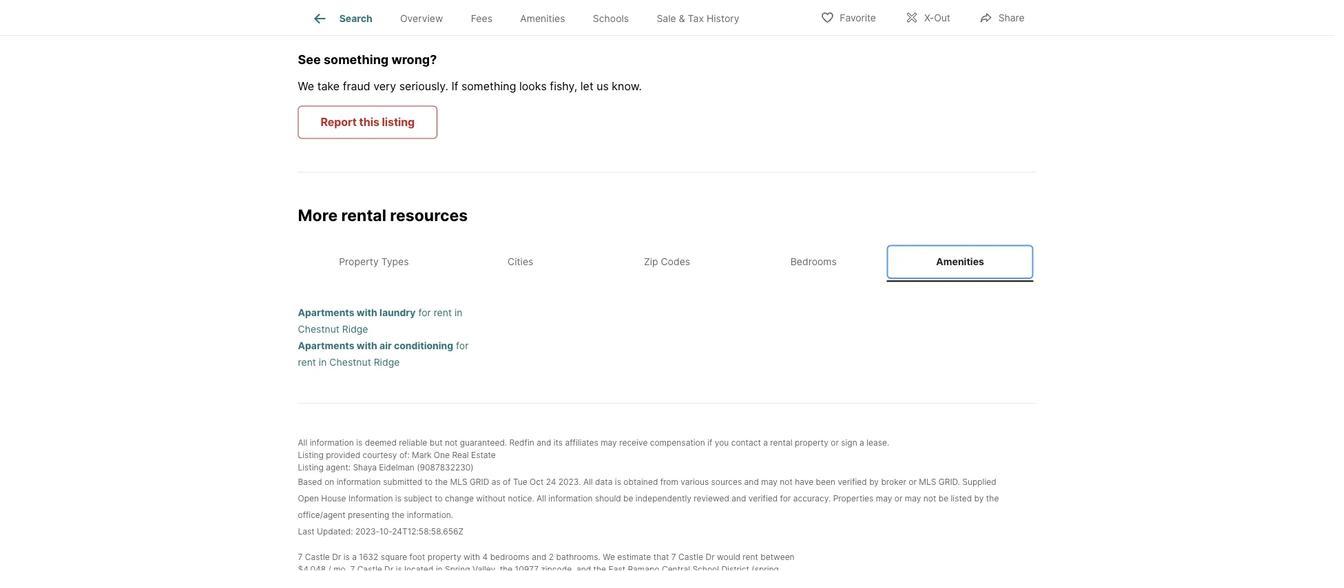 Task type: locate. For each thing, give the bounding box(es) containing it.
rent inside 7 castle dr is a 1632 square foot property with 4 bedrooms and 2 bathrooms. we estimate that 7 castle dr would rent between $4,048 / mo. 7 castle dr is located in spring valley, the 10977 zipcode, and the east ramapo central school district (sprin
[[743, 552, 759, 562]]

and down sources
[[732, 494, 747, 504]]

1 vertical spatial for rent in chestnut ridge
[[298, 340, 469, 368]]

0 horizontal spatial in
[[319, 356, 327, 368]]

apartments with laundry
[[298, 307, 416, 319]]

to up "subject"
[[425, 477, 433, 487]]

dr
[[332, 552, 341, 562], [706, 552, 715, 562], [385, 565, 394, 571]]

is
[[356, 438, 363, 448], [615, 477, 621, 487], [395, 494, 402, 504], [344, 552, 350, 562], [396, 565, 402, 571]]

0 horizontal spatial by
[[870, 477, 879, 487]]

0 vertical spatial all
[[298, 438, 308, 448]]

1 vertical spatial or
[[909, 477, 917, 487]]

something right if
[[462, 80, 516, 93]]

0 horizontal spatial property
[[428, 552, 461, 562]]

0 vertical spatial ridge
[[342, 323, 368, 335]]

all down 'oct'
[[537, 494, 546, 504]]

based
[[298, 477, 322, 487]]

1 vertical spatial not
[[780, 477, 793, 487]]

chestnut down apartments with air conditioning
[[330, 356, 371, 368]]

for left accuracy.
[[780, 494, 791, 504]]

0 vertical spatial something
[[324, 52, 389, 67]]

1 vertical spatial apartments
[[298, 340, 355, 352]]

0 horizontal spatial amenities
[[520, 13, 565, 24]]

a
[[764, 438, 768, 448], [860, 438, 865, 448], [352, 552, 357, 562]]

central
[[662, 565, 690, 571]]

0 vertical spatial listing
[[298, 450, 324, 460]]

wrong?
[[392, 52, 437, 67]]

notice.
[[508, 494, 535, 504]]

not right but
[[445, 438, 458, 448]]

mark
[[412, 450, 432, 460]]

that
[[654, 552, 669, 562]]

2 vertical spatial in
[[436, 565, 443, 571]]

1 vertical spatial to
[[435, 494, 443, 504]]

1 vertical spatial property
[[428, 552, 461, 562]]

dr up school
[[706, 552, 715, 562]]

looks
[[519, 80, 547, 93]]

1 vertical spatial all
[[584, 477, 593, 487]]

1 horizontal spatial or
[[895, 494, 903, 504]]

grid.
[[939, 477, 960, 487]]

0 horizontal spatial to
[[425, 477, 433, 487]]

1 vertical spatial information
[[337, 477, 381, 487]]

0 vertical spatial apartments
[[298, 307, 355, 319]]

apartments down apartments with laundry
[[298, 340, 355, 352]]

1 mls from the left
[[450, 477, 468, 487]]

1 vertical spatial with
[[357, 340, 377, 352]]

take
[[317, 80, 340, 93]]

ridge down apartments with laundry
[[342, 323, 368, 335]]

with
[[357, 307, 377, 319], [357, 340, 377, 352], [464, 552, 480, 562]]

or left the sign
[[831, 438, 839, 448]]

property inside all information is deemed reliable but not guaranteed. redfin and its affiliates may receive compensation if you contact a rental property or sign a lease. listing provided courtesy of: mark one real estate listing agent: shaya eidelman (9087832230) based on information submitted to the mls grid as of tue oct 24 2023. all data is obtained from various sources and may not have been verified by broker or mls grid. supplied open house information is subject to change without notice. all information should be independently reviewed and verified for accuracy. properties may or may not be listed by the office/agent presenting the information. last updated: 2023-10-24t12:58:58.656z
[[795, 438, 829, 448]]

1 horizontal spatial be
[[939, 494, 949, 504]]

mo.
[[334, 565, 348, 571]]

1 apartments from the top
[[298, 307, 355, 319]]

ridge for laundry
[[342, 323, 368, 335]]

information up provided
[[310, 438, 354, 448]]

2 mls from the left
[[919, 477, 937, 487]]

0 horizontal spatial or
[[831, 438, 839, 448]]

rent for apartments with air conditioning
[[298, 356, 316, 368]]

2 horizontal spatial in
[[455, 307, 463, 319]]

a left 1632
[[352, 552, 357, 562]]

to up "information."
[[435, 494, 443, 504]]

with inside 7 castle dr is a 1632 square foot property with 4 bedrooms and 2 bathrooms. we estimate that 7 castle dr would rent between $4,048 / mo. 7 castle dr is located in spring valley, the 10977 zipcode, and the east ramapo central school district (sprin
[[464, 552, 480, 562]]

provided
[[326, 450, 360, 460]]

and right sources
[[745, 477, 759, 487]]

we up east
[[603, 552, 615, 562]]

chestnut
[[298, 323, 340, 335], [330, 356, 371, 368]]

1632
[[359, 552, 378, 562]]

verified left accuracy.
[[749, 494, 778, 504]]

information down shaya at the bottom left of page
[[337, 477, 381, 487]]

all left data
[[584, 477, 593, 487]]

7
[[298, 552, 303, 562], [672, 552, 676, 562], [350, 565, 355, 571]]

0 horizontal spatial for
[[419, 307, 431, 319]]

1 vertical spatial rent
[[298, 356, 316, 368]]

agent:
[[326, 463, 351, 473]]

7 up central
[[672, 552, 676, 562]]

bedrooms
[[791, 256, 837, 268]]

2 horizontal spatial rent
[[743, 552, 759, 562]]

10-
[[380, 527, 392, 537]]

for for apartments with laundry
[[419, 307, 431, 319]]

favorite
[[840, 12, 876, 24]]

apartments
[[298, 307, 355, 319], [298, 340, 355, 352]]

property types
[[339, 256, 409, 268]]

2 horizontal spatial or
[[909, 477, 917, 487]]

oct
[[530, 477, 544, 487]]

2 vertical spatial rent
[[743, 552, 759, 562]]

2 horizontal spatial dr
[[706, 552, 715, 562]]

and down the bathrooms. on the bottom left of page
[[577, 565, 591, 571]]

of
[[503, 477, 511, 487]]

1 horizontal spatial a
[[764, 438, 768, 448]]

1 vertical spatial ridge
[[374, 356, 400, 368]]

listing
[[298, 450, 324, 460], [298, 463, 324, 473]]

1 horizontal spatial ridge
[[374, 356, 400, 368]]

1 horizontal spatial we
[[603, 552, 615, 562]]

10977
[[515, 565, 539, 571]]

a inside 7 castle dr is a 1632 square foot property with 4 bedrooms and 2 bathrooms. we estimate that 7 castle dr would rent between $4,048 / mo. 7 castle dr is located in spring valley, the 10977 zipcode, and the east ramapo central school district (sprin
[[352, 552, 357, 562]]

is down square
[[396, 565, 402, 571]]

1 vertical spatial for
[[456, 340, 469, 352]]

0 vertical spatial or
[[831, 438, 839, 448]]

castle
[[305, 552, 330, 562], [679, 552, 704, 562], [357, 565, 382, 571]]

1 horizontal spatial not
[[780, 477, 793, 487]]

dr down square
[[385, 565, 394, 571]]

valley,
[[473, 565, 498, 571]]

rental right the more
[[341, 206, 386, 225]]

24
[[546, 477, 556, 487]]

ridge down air
[[374, 356, 400, 368]]

courtesy
[[363, 450, 397, 460]]

affiliates
[[565, 438, 599, 448]]

not left listed
[[924, 494, 937, 504]]

in left spring
[[436, 565, 443, 571]]

a right contact
[[764, 438, 768, 448]]

apartments for apartments with laundry
[[298, 307, 355, 319]]

for rent in chestnut ridge up apartments with air conditioning
[[298, 307, 463, 335]]

for right laundry
[[419, 307, 431, 319]]

not left have
[[780, 477, 793, 487]]

the
[[435, 477, 448, 487], [987, 494, 999, 504], [392, 510, 405, 520], [500, 565, 513, 571], [594, 565, 606, 571]]

2 listing from the top
[[298, 463, 324, 473]]

in down apartments with air conditioning
[[319, 356, 327, 368]]

0 vertical spatial we
[[298, 80, 314, 93]]

office/agent
[[298, 510, 346, 520]]

1 for rent in chestnut ridge from the top
[[298, 307, 463, 335]]

2 for rent in chestnut ridge from the top
[[298, 340, 469, 368]]

mls left grid.
[[919, 477, 937, 487]]

1 listing from the top
[[298, 450, 324, 460]]

property up spring
[[428, 552, 461, 562]]

guaranteed.
[[460, 438, 507, 448]]

chestnut down apartments with laundry
[[298, 323, 340, 335]]

with left air
[[357, 340, 377, 352]]

in right laundry
[[455, 307, 463, 319]]

1 horizontal spatial something
[[462, 80, 516, 93]]

0 horizontal spatial amenities tab
[[507, 2, 579, 35]]

with left laundry
[[357, 307, 377, 319]]

0 horizontal spatial dr
[[332, 552, 341, 562]]

0 vertical spatial rental
[[341, 206, 386, 225]]

0 horizontal spatial ridge
[[342, 323, 368, 335]]

0 vertical spatial tab list
[[298, 0, 765, 35]]

castle up $4,048
[[305, 552, 330, 562]]

in
[[455, 307, 463, 319], [319, 356, 327, 368], [436, 565, 443, 571]]

0 horizontal spatial be
[[624, 494, 634, 504]]

something up fraud
[[324, 52, 389, 67]]

report this listing button
[[298, 106, 438, 139]]

favorite button
[[809, 3, 888, 31]]

0 vertical spatial chestnut
[[298, 323, 340, 335]]

obtained
[[624, 477, 658, 487]]

all information is deemed reliable but not guaranteed. redfin and its affiliates may receive compensation if you contact a rental property or sign a lease. listing provided courtesy of: mark one real estate listing agent: shaya eidelman (9087832230) based on information submitted to the mls grid as of tue oct 24 2023. all data is obtained from various sources and may not have been verified by broker or mls grid. supplied open house information is subject to change without notice. all information should be independently reviewed and verified for accuracy. properties may or may not be listed by the office/agent presenting the information. last updated: 2023-10-24t12:58:58.656z
[[298, 438, 999, 537]]

the left east
[[594, 565, 606, 571]]

1 horizontal spatial amenities
[[937, 256, 985, 268]]

2 horizontal spatial not
[[924, 494, 937, 504]]

real
[[452, 450, 469, 460]]

0 horizontal spatial not
[[445, 438, 458, 448]]

we left the take
[[298, 80, 314, 93]]

1 tab list from the top
[[298, 0, 765, 35]]

information
[[349, 494, 393, 504]]

1 horizontal spatial rental
[[770, 438, 793, 448]]

by left "broker"
[[870, 477, 879, 487]]

0 horizontal spatial rent
[[298, 356, 316, 368]]

7 up $4,048
[[298, 552, 303, 562]]

0 horizontal spatial rental
[[341, 206, 386, 225]]

0 horizontal spatial we
[[298, 80, 314, 93]]

have
[[795, 477, 814, 487]]

this
[[359, 116, 380, 129]]

for rent in chestnut ridge for laundry
[[298, 307, 463, 335]]

0 vertical spatial not
[[445, 438, 458, 448]]

ridge
[[342, 323, 368, 335], [374, 356, 400, 368]]

1 horizontal spatial in
[[436, 565, 443, 571]]

zip codes tab
[[594, 245, 741, 279]]

information down 2023.
[[549, 494, 593, 504]]

1 vertical spatial listing
[[298, 463, 324, 473]]

rental inside all information is deemed reliable but not guaranteed. redfin and its affiliates may receive compensation if you contact a rental property or sign a lease. listing provided courtesy of: mark one real estate listing agent: shaya eidelman (9087832230) based on information submitted to the mls grid as of tue oct 24 2023. all data is obtained from various sources and may not have been verified by broker or mls grid. supplied open house information is subject to change without notice. all information should be independently reviewed and verified for accuracy. properties may or may not be listed by the office/agent presenting the information. last updated: 2023-10-24t12:58:58.656z
[[770, 438, 793, 448]]

1 vertical spatial in
[[319, 356, 327, 368]]

for rent in chestnut ridge down laundry
[[298, 340, 469, 368]]

1 horizontal spatial mls
[[919, 477, 937, 487]]

2 be from the left
[[939, 494, 949, 504]]

report
[[321, 116, 357, 129]]

$4,048
[[298, 565, 326, 571]]

verified up properties
[[838, 477, 867, 487]]

with left 4
[[464, 552, 480, 562]]

listing
[[382, 116, 415, 129]]

is up provided
[[356, 438, 363, 448]]

1 horizontal spatial for
[[456, 340, 469, 352]]

2 tab list from the top
[[298, 242, 1037, 282]]

one
[[434, 450, 450, 460]]

1 vertical spatial amenities
[[937, 256, 985, 268]]

a right the sign
[[860, 438, 865, 448]]

been
[[816, 477, 836, 487]]

the down supplied
[[987, 494, 999, 504]]

history
[[707, 13, 740, 24]]

be right should
[[624, 494, 634, 504]]

1 vertical spatial rental
[[770, 438, 793, 448]]

apartments up apartments with air conditioning
[[298, 307, 355, 319]]

chestnut for apartments with laundry
[[298, 323, 340, 335]]

school
[[693, 565, 719, 571]]

be down grid.
[[939, 494, 949, 504]]

1 vertical spatial tab list
[[298, 242, 1037, 282]]

change
[[445, 494, 474, 504]]

rental
[[341, 206, 386, 225], [770, 438, 793, 448]]

0 vertical spatial in
[[455, 307, 463, 319]]

or
[[831, 438, 839, 448], [909, 477, 917, 487], [895, 494, 903, 504]]

0 vertical spatial verified
[[838, 477, 867, 487]]

by down supplied
[[975, 494, 984, 504]]

the up 10-
[[392, 510, 405, 520]]

mls up the change
[[450, 477, 468, 487]]

house
[[321, 494, 346, 504]]

estimate
[[618, 552, 651, 562]]

types
[[381, 256, 409, 268]]

and left 2
[[532, 552, 547, 562]]

reliable
[[399, 438, 427, 448]]

amenities for the bottommost the amenities tab
[[937, 256, 985, 268]]

0 horizontal spatial mls
[[450, 477, 468, 487]]

2 vertical spatial for
[[780, 494, 791, 504]]

the down bedrooms
[[500, 565, 513, 571]]

information
[[310, 438, 354, 448], [337, 477, 381, 487], [549, 494, 593, 504]]

2 horizontal spatial for
[[780, 494, 791, 504]]

0 vertical spatial property
[[795, 438, 829, 448]]

castle down 1632
[[357, 565, 382, 571]]

0 vertical spatial rent
[[434, 307, 452, 319]]

or down "broker"
[[895, 494, 903, 504]]

0 vertical spatial for rent in chestnut ridge
[[298, 307, 463, 335]]

ramapo
[[628, 565, 660, 571]]

all up based
[[298, 438, 308, 448]]

know.
[[612, 80, 642, 93]]

and
[[537, 438, 551, 448], [745, 477, 759, 487], [732, 494, 747, 504], [532, 552, 547, 562], [577, 565, 591, 571]]

tab list
[[298, 0, 765, 35], [298, 242, 1037, 282]]

0 vertical spatial amenities
[[520, 13, 565, 24]]

1 vertical spatial amenities tab
[[887, 245, 1034, 279]]

for right conditioning
[[456, 340, 469, 352]]

amenities tab
[[507, 2, 579, 35], [887, 245, 1034, 279]]

7 right mo.
[[350, 565, 355, 571]]

apartments with air conditioning
[[298, 340, 453, 352]]

deemed
[[365, 438, 397, 448]]

1 horizontal spatial property
[[795, 438, 829, 448]]

with for laundry
[[357, 307, 377, 319]]

1 vertical spatial chestnut
[[330, 356, 371, 368]]

0 vertical spatial with
[[357, 307, 377, 319]]

2 horizontal spatial a
[[860, 438, 865, 448]]

zip
[[644, 256, 658, 268]]

rental right contact
[[770, 438, 793, 448]]

property
[[795, 438, 829, 448], [428, 552, 461, 562]]

property left the sign
[[795, 438, 829, 448]]

dr up mo.
[[332, 552, 341, 562]]

0 horizontal spatial a
[[352, 552, 357, 562]]

for rent in chestnut ridge
[[298, 307, 463, 335], [298, 340, 469, 368]]

2 vertical spatial all
[[537, 494, 546, 504]]

1 horizontal spatial 7
[[350, 565, 355, 571]]

district
[[722, 565, 750, 571]]

7 castle dr is a 1632 square foot property with 4 bedrooms and 2 bathrooms. we estimate that 7 castle dr would rent between $4,048 / mo. 7 castle dr is located in spring valley, the 10977 zipcode, and the east ramapo central school district (sprin
[[298, 552, 795, 571]]

1 vertical spatial something
[[462, 80, 516, 93]]

0 horizontal spatial all
[[298, 438, 308, 448]]

2 apartments from the top
[[298, 340, 355, 352]]

0 horizontal spatial verified
[[749, 494, 778, 504]]

property types tab
[[301, 245, 447, 279]]

us
[[597, 80, 609, 93]]

castle up central
[[679, 552, 704, 562]]

something
[[324, 52, 389, 67], [462, 80, 516, 93]]

or right "broker"
[[909, 477, 917, 487]]

is up mo.
[[344, 552, 350, 562]]

1 horizontal spatial rent
[[434, 307, 452, 319]]



Task type: vqa. For each thing, say whether or not it's contained in the screenshot.
Redfin Premier
no



Task type: describe. For each thing, give the bounding box(es) containing it.
estate
[[471, 450, 496, 460]]

x-out button
[[894, 3, 962, 31]]

air
[[380, 340, 392, 352]]

reviewed
[[694, 494, 730, 504]]

x-out
[[925, 12, 951, 24]]

east
[[609, 565, 626, 571]]

square
[[381, 552, 407, 562]]

schools
[[593, 13, 629, 24]]

sign
[[841, 438, 858, 448]]

2023.
[[559, 477, 581, 487]]

apartments for apartments with air conditioning
[[298, 340, 355, 352]]

for inside all information is deemed reliable but not guaranteed. redfin and its affiliates may receive compensation if you contact a rental property or sign a lease. listing provided courtesy of: mark one real estate listing agent: shaya eidelman (9087832230) based on information submitted to the mls grid as of tue oct 24 2023. all data is obtained from various sources and may not have been verified by broker or mls grid. supplied open house information is subject to change without notice. all information should be independently reviewed and verified for accuracy. properties may or may not be listed by the office/agent presenting the information. last updated: 2023-10-24t12:58:58.656z
[[780, 494, 791, 504]]

1 vertical spatial verified
[[749, 494, 778, 504]]

is down "submitted"
[[395, 494, 402, 504]]

(9087832230)
[[417, 463, 474, 473]]

tab list containing property types
[[298, 242, 1037, 282]]

grid
[[470, 477, 489, 487]]

eidelman
[[379, 463, 415, 473]]

very
[[374, 80, 396, 93]]

as
[[492, 477, 501, 487]]

1 be from the left
[[624, 494, 634, 504]]

sources
[[711, 477, 742, 487]]

rental inside 'heading'
[[341, 206, 386, 225]]

various
[[681, 477, 709, 487]]

property
[[339, 256, 379, 268]]

subject
[[404, 494, 433, 504]]

fees
[[471, 13, 493, 24]]

amenities for topmost the amenities tab
[[520, 13, 565, 24]]

without
[[476, 494, 506, 504]]

0 horizontal spatial something
[[324, 52, 389, 67]]

schools tab
[[579, 2, 643, 35]]

presenting
[[348, 510, 390, 520]]

redfin
[[510, 438, 535, 448]]

from
[[661, 477, 679, 487]]

data
[[595, 477, 613, 487]]

2 vertical spatial information
[[549, 494, 593, 504]]

overview
[[400, 13, 443, 24]]

compensation
[[650, 438, 705, 448]]

bathrooms.
[[556, 552, 601, 562]]

1 vertical spatial by
[[975, 494, 984, 504]]

property inside 7 castle dr is a 1632 square foot property with 4 bedrooms and 2 bathrooms. we estimate that 7 castle dr would rent between $4,048 / mo. 7 castle dr is located in spring valley, the 10977 zipcode, and the east ramapo central school district (sprin
[[428, 552, 461, 562]]

0 horizontal spatial castle
[[305, 552, 330, 562]]

rent for apartments with laundry
[[434, 307, 452, 319]]

we take fraud very seriously. if something looks fishy, let us know.
[[298, 80, 642, 93]]

broker
[[882, 477, 907, 487]]

we inside 7 castle dr is a 1632 square foot property with 4 bedrooms and 2 bathrooms. we estimate that 7 castle dr would rent between $4,048 / mo. 7 castle dr is located in spring valley, the 10977 zipcode, and the east ramapo central school district (sprin
[[603, 552, 615, 562]]

you
[[715, 438, 729, 448]]

resources
[[390, 206, 468, 225]]

2 horizontal spatial 7
[[672, 552, 676, 562]]

chestnut for apartments with air conditioning
[[330, 356, 371, 368]]

1 horizontal spatial verified
[[838, 477, 867, 487]]

4
[[483, 552, 488, 562]]

report this listing
[[321, 116, 415, 129]]

1 horizontal spatial all
[[537, 494, 546, 504]]

search
[[339, 13, 373, 24]]

x-
[[925, 12, 934, 24]]

1 horizontal spatial to
[[435, 494, 443, 504]]

updated:
[[317, 527, 353, 537]]

for for apartments with air conditioning
[[456, 340, 469, 352]]

should
[[595, 494, 621, 504]]

open
[[298, 494, 319, 504]]

codes
[[661, 256, 690, 268]]

accuracy.
[[794, 494, 831, 504]]

share button
[[968, 3, 1037, 31]]

2 horizontal spatial castle
[[679, 552, 704, 562]]

its
[[554, 438, 563, 448]]

laundry
[[380, 307, 416, 319]]

bedrooms tab
[[741, 245, 887, 279]]

0 vertical spatial amenities tab
[[507, 2, 579, 35]]

fees tab
[[457, 2, 507, 35]]

let
[[581, 80, 594, 93]]

but
[[430, 438, 443, 448]]

in for apartments with laundry
[[455, 307, 463, 319]]

1 horizontal spatial castle
[[357, 565, 382, 571]]

and left its
[[537, 438, 551, 448]]

/
[[328, 565, 331, 571]]

overview tab
[[386, 2, 457, 35]]

0 vertical spatial information
[[310, 438, 354, 448]]

tab list containing search
[[298, 0, 765, 35]]

lease.
[[867, 438, 890, 448]]

out
[[934, 12, 951, 24]]

sale & tax history tab
[[643, 2, 754, 35]]

in inside 7 castle dr is a 1632 square foot property with 4 bedrooms and 2 bathrooms. we estimate that 7 castle dr would rent between $4,048 / mo. 7 castle dr is located in spring valley, the 10977 zipcode, and the east ramapo central school district (sprin
[[436, 565, 443, 571]]

cities
[[508, 256, 534, 268]]

&
[[679, 13, 685, 24]]

independently
[[636, 494, 692, 504]]

2023-
[[355, 527, 380, 537]]

fraud
[[343, 80, 370, 93]]

2 horizontal spatial all
[[584, 477, 593, 487]]

ridge for air
[[374, 356, 400, 368]]

last
[[298, 527, 315, 537]]

zip codes
[[644, 256, 690, 268]]

1 horizontal spatial dr
[[385, 565, 394, 571]]

of:
[[400, 450, 410, 460]]

sale
[[657, 13, 676, 24]]

0 horizontal spatial 7
[[298, 552, 303, 562]]

listed
[[951, 494, 972, 504]]

with for air
[[357, 340, 377, 352]]

tax
[[688, 13, 704, 24]]

search link
[[312, 10, 373, 27]]

between
[[761, 552, 795, 562]]

24t12:58:58.656z
[[392, 527, 464, 537]]

in for apartments with air conditioning
[[319, 356, 327, 368]]

submitted
[[383, 477, 423, 487]]

supplied
[[963, 477, 997, 487]]

spring
[[445, 565, 470, 571]]

the down (9087832230)
[[435, 477, 448, 487]]

is right data
[[615, 477, 621, 487]]

cities tab
[[447, 245, 594, 279]]

if
[[452, 80, 458, 93]]

see something wrong?
[[298, 52, 437, 67]]

more rental resources heading
[[298, 206, 1037, 242]]

information.
[[407, 510, 453, 520]]

for rent in chestnut ridge for air
[[298, 340, 469, 368]]

2 vertical spatial or
[[895, 494, 903, 504]]

0 vertical spatial to
[[425, 477, 433, 487]]

on
[[325, 477, 334, 487]]

2 vertical spatial not
[[924, 494, 937, 504]]

bedrooms
[[490, 552, 530, 562]]

0 vertical spatial by
[[870, 477, 879, 487]]

sale & tax history
[[657, 13, 740, 24]]



